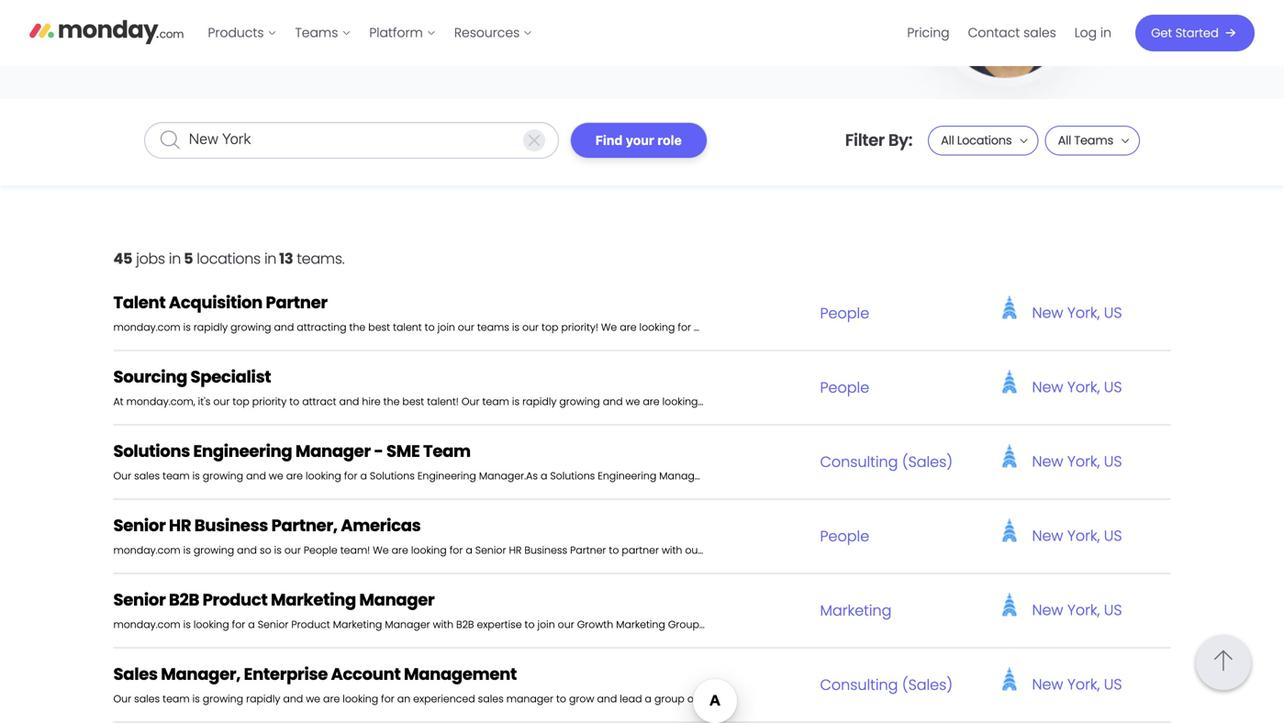 Task type: describe. For each thing, give the bounding box(es) containing it.
sales
[[113, 663, 158, 687]]

log in link
[[1066, 18, 1121, 48]]

growing inside sales manager, enterprise account management our sales team is growing rapidly and we are looking for an experienced sales manager to grow and lead a group of enterprise account managers to help
[[203, 693, 243, 707]]

new for sourcing specialist
[[1033, 377, 1064, 398]]

are inside sourcing specialist at monday.com, it's our top priority to attract and hire the best talent! our team is rapidly growing and we are looking for an experienced and strate
[[643, 395, 660, 409]]

growing inside solutions engineering manager - sme team our sales team is growing and we are looking for a solutions engineering manager.as a solutions engineering manager at monday, you'll play a critical
[[203, 469, 243, 484]]

2 horizontal spatial engineering
[[598, 469, 657, 484]]

new york, us for solutions engineering manager - sme team
[[1033, 451, 1123, 472]]

teams.
[[297, 248, 345, 269]]

our inside sourcing specialist at monday.com, it's our top priority to attract and hire the best talent! our team is rapidly growing and we are looking for an experienced and strate
[[462, 395, 480, 409]]

get started button
[[1136, 15, 1256, 51]]

rapidly inside sourcing specialist at monday.com, it's our top priority to attract and hire the best talent! our team is rapidly growing and we are looking for an experienced and strate
[[523, 395, 557, 409]]

priority!
[[562, 321, 599, 335]]

sme
[[387, 440, 420, 463]]

13
[[279, 248, 293, 269]]

new for senior hr business partner, americas
[[1033, 526, 1064, 546]]

talent
[[393, 321, 422, 335]]

group
[[655, 693, 685, 707]]

people for sourcing specialist
[[821, 377, 870, 398]]

new york, us for sales manager, enterprise account management
[[1033, 674, 1123, 695]]

we for solutions engineering manager - sme team
[[269, 469, 284, 484]]

sales left manager
[[478, 693, 504, 707]]

americas. in
[[770, 544, 831, 558]]

new york, us for senior b2b product marketing manager
[[1033, 600, 1123, 621]]

people inside senior hr business partner, americas monday.com is growing and so is our people team! we are looking for a senior hr business partner to partner with our teams in the americas. in this ro
[[304, 544, 338, 558]]

0 vertical spatial account
[[331, 663, 401, 687]]

specialist
[[191, 366, 271, 389]]

consulting for solutions engineering manager - sme team
[[821, 452, 899, 473]]

(sales) for sales manager, enterprise account management
[[903, 675, 953, 696]]

2 horizontal spatial solutions
[[550, 469, 595, 484]]

locations
[[197, 248, 261, 269]]

team
[[423, 440, 471, 463]]

for inside sourcing specialist at monday.com, it's our top priority to attract and hire the best talent! our team is rapidly growing and we are looking for an experienced and strate
[[701, 395, 715, 409]]

by:
[[889, 129, 913, 152]]

pricing link
[[899, 18, 959, 48]]

management
[[404, 663, 517, 687]]

help
[[863, 693, 885, 707]]

find your role button
[[570, 122, 708, 159]]

team inside sales manager, enterprise account management our sales team is growing rapidly and we are looking for an experienced sales manager to grow and lead a group of enterprise account managers to help
[[163, 693, 190, 707]]

1 horizontal spatial hr
[[509, 544, 522, 558]]

of inside sales manager, enterprise account management our sales team is growing rapidly and we are looking for an experienced sales manager to grow and lead a group of enterprise account managers to help
[[688, 693, 698, 707]]

get
[[1152, 25, 1173, 41]]

are inside solutions engineering manager - sme team our sales team is growing and we are looking for a solutions engineering manager.as a solutions engineering manager at monday, you'll play a critical
[[286, 469, 303, 484]]

strategic
[[798, 321, 842, 335]]

partner
[[622, 544, 659, 558]]

in left 5
[[169, 248, 181, 269]]

a inside senior b2b product marketing manager monday.com is looking for a senior product marketing manager with b2b expertise to join our growth marketing group as part of the b2b pmm team and act
[[248, 618, 255, 632]]

filter
[[846, 129, 885, 152]]

clear search term element
[[523, 122, 545, 159]]

clear search term image
[[523, 130, 545, 152]]

talent acquisition partner monday.com is rapidly growing and attracting the best talent to join our teams is our top priority! we are looking for an experienced and strategic ta
[[113, 291, 857, 335]]

is left the priority! at top
[[512, 321, 520, 335]]

for inside senior hr business partner, americas monday.com is growing and so is our people team! we are looking for a senior hr business partner to partner with our teams in the americas. in this ro
[[450, 544, 463, 558]]

as
[[702, 618, 714, 632]]

for inside sales manager, enterprise account management our sales team is growing rapidly and we are looking for an experienced sales manager to grow and lead a group of enterprise account managers to help
[[381, 693, 395, 707]]

is inside sales manager, enterprise account management our sales team is growing rapidly and we are looking for an experienced sales manager to grow and lead a group of enterprise account managers to help
[[192, 693, 200, 707]]

new york, us for senior hr business partner, americas
[[1033, 526, 1123, 546]]

in right log
[[1101, 24, 1112, 42]]

us for sales manager, enterprise account management
[[1105, 674, 1123, 695]]

teams inside senior hr business partner, americas monday.com is growing and so is our people team! we are looking for a senior hr business partner to partner with our teams in the americas. in this ro
[[705, 544, 737, 558]]

lead
[[620, 693, 642, 707]]

all teams button
[[1046, 23, 1141, 258]]

find
[[596, 133, 623, 148]]

products
[[208, 24, 264, 42]]

45
[[113, 248, 132, 269]]

platform link
[[360, 18, 445, 48]]

acquisition
[[169, 291, 263, 315]]

sales inside solutions engineering manager - sme team our sales team is growing and we are looking for a solutions engineering manager.as a solutions engineering manager at monday, you'll play a critical
[[134, 469, 160, 484]]

0 horizontal spatial solutions
[[113, 440, 190, 463]]

list containing pricing
[[899, 0, 1121, 66]]

ta
[[845, 321, 857, 335]]

1 horizontal spatial solutions
[[370, 469, 415, 484]]

sourcing
[[113, 366, 187, 389]]

new for talent acquisition partner
[[1033, 302, 1064, 323]]

grow
[[569, 693, 595, 707]]

rapidly inside sales manager, enterprise account management our sales team is growing rapidly and we are looking for an experienced sales manager to grow and lead a group of enterprise account managers to help
[[246, 693, 280, 707]]

our left the priority! at top
[[523, 321, 539, 335]]

york, for senior hr business partner, americas
[[1068, 526, 1101, 546]]

and inside senior hr business partner, americas monday.com is growing and so is our people team! we are looking for a senior hr business partner to partner with our teams in the americas. in this ro
[[237, 544, 257, 558]]

senior b2b product marketing manager monday.com is looking for a senior product marketing manager with b2b expertise to join our growth marketing group as part of the b2b pmm team and act
[[113, 589, 888, 632]]

0 vertical spatial enterprise
[[244, 663, 328, 687]]

act
[[871, 618, 888, 632]]

so
[[260, 544, 272, 558]]

team!
[[341, 544, 370, 558]]

teams inside popup button
[[1075, 132, 1114, 149]]

us for senior b2b product marketing manager
[[1105, 600, 1123, 621]]

this
[[834, 544, 851, 558]]

our right talent on the left top of the page
[[458, 321, 475, 335]]

1 vertical spatial account
[[752, 693, 794, 707]]

filter by:
[[846, 129, 913, 152]]

it's
[[198, 395, 211, 409]]

growing inside senior hr business partner, americas monday.com is growing and so is our people team! we are looking for a senior hr business partner to partner with our teams in the americas. in this ro
[[194, 544, 234, 558]]

is left so
[[183, 544, 191, 558]]

talent!
[[427, 395, 459, 409]]

you'll
[[768, 469, 793, 484]]

team inside sourcing specialist at monday.com, it's our top priority to attract and hire the best talent! our team is rapidly growing and we are looking for an experienced and strate
[[483, 395, 510, 409]]

ro
[[854, 544, 864, 558]]

at monday.com,
[[113, 395, 195, 409]]

5
[[184, 248, 193, 269]]

looking inside solutions engineering manager - sme team our sales team is growing and we are looking for a solutions engineering manager.as a solutions engineering manager at monday, you'll play a critical
[[306, 469, 342, 484]]

pmm
[[793, 618, 816, 632]]

sales inside contact sales button
[[1024, 24, 1057, 42]]

platform
[[370, 24, 423, 42]]

are inside sales manager, enterprise account management our sales team is growing rapidly and we are looking for an experienced sales manager to grow and lead a group of enterprise account managers to help
[[323, 693, 340, 707]]

new york, us for sourcing specialist
[[1033, 377, 1123, 398]]

our right "partner"
[[685, 544, 702, 558]]

contact sales button
[[959, 18, 1066, 48]]

new for solutions engineering manager - sme team
[[1033, 451, 1064, 472]]

manager
[[507, 693, 554, 707]]

manager left -
[[296, 440, 371, 463]]

0 horizontal spatial business
[[195, 514, 268, 538]]

looking inside sourcing specialist at monday.com, it's our top priority to attract and hire the best talent! our team is rapidly growing and we are looking for an experienced and strate
[[663, 395, 698, 409]]

sales down sales
[[134, 693, 160, 707]]

teams inside talent acquisition partner monday.com is rapidly growing and attracting the best talent to join our teams is our top priority! we are looking for an experienced and strategic ta
[[477, 321, 510, 335]]

Search role, team, location search field
[[144, 122, 559, 159]]

1 horizontal spatial business
[[525, 544, 568, 558]]

manager down team!
[[359, 589, 435, 612]]

contact sales
[[969, 24, 1057, 42]]

best inside talent acquisition partner monday.com is rapidly growing and attracting the best talent to join our teams is our top priority! we are looking for an experienced and strategic ta
[[369, 321, 390, 335]]

people for talent acquisition partner
[[821, 303, 870, 324]]

all locations button
[[929, 23, 1039, 258]]

we inside senior hr business partner, americas monday.com is growing and so is our people team! we are looking for a senior hr business partner to partner with our teams in the americas. in this ro
[[373, 544, 389, 558]]

role
[[658, 133, 682, 148]]

manager up "management"
[[385, 618, 430, 632]]

sourcing specialist at monday.com, it's our top priority to attract and hire the best talent! our team is rapidly growing and we are looking for an experienced and strate
[[113, 366, 850, 409]]

an inside sales manager, enterprise account management our sales team is growing rapidly and we are looking for an experienced sales manager to grow and lead a group of enterprise account managers to help
[[397, 693, 411, 707]]

all locations
[[942, 132, 1012, 149]]

team inside senior b2b product marketing manager monday.com is looking for a senior product marketing manager with b2b expertise to join our growth marketing group as part of the b2b pmm team and act
[[819, 618, 846, 632]]

attracting
[[297, 321, 347, 335]]

rapidly inside talent acquisition partner monday.com is rapidly growing and attracting the best talent to join our teams is our top priority! we are looking for an experienced and strategic ta
[[194, 321, 228, 335]]

jobs
[[136, 248, 165, 269]]

our inside senior b2b product marketing manager monday.com is looking for a senior product marketing manager with b2b expertise to join our growth marketing group as part of the b2b pmm team and act
[[558, 618, 575, 632]]

is inside solutions engineering manager - sme team our sales team is growing and we are looking for a solutions engineering manager.as a solutions engineering manager at monday, you'll play a critical
[[192, 469, 200, 484]]

monday,
[[721, 469, 765, 484]]

people for senior hr business partner, americas
[[821, 526, 870, 547]]

are inside talent acquisition partner monday.com is rapidly growing and attracting the best talent to join our teams is our top priority! we are looking for an experienced and strategic ta
[[620, 321, 637, 335]]

consulting (sales) for solutions engineering manager - sme team
[[821, 452, 953, 473]]

2 horizontal spatial b2b
[[772, 618, 790, 632]]

at
[[708, 469, 718, 484]]

experienced for talent acquisition partner
[[710, 321, 772, 335]]

york, for sales manager, enterprise account management
[[1068, 674, 1101, 695]]

expertise
[[477, 618, 522, 632]]

manager,
[[161, 663, 241, 687]]

york, for talent acquisition partner
[[1068, 302, 1101, 323]]

1 vertical spatial enterprise
[[700, 693, 750, 707]]

the inside senior hr business partner, americas monday.com is growing and so is our people team! we are looking for a senior hr business partner to partner with our teams in the americas. in this ro
[[751, 544, 767, 558]]

main element
[[199, 0, 1256, 66]]

us for sourcing specialist
[[1105, 377, 1123, 398]]

0 horizontal spatial engineering
[[193, 440, 292, 463]]

sales manager, enterprise account management our sales team is growing rapidly and we are looking for an experienced sales manager to grow and lead a group of enterprise account managers to help
[[113, 663, 885, 707]]

are inside senior hr business partner, americas monday.com is growing and so is our people team! we are looking for a senior hr business partner to partner with our teams in the americas. in this ro
[[392, 544, 409, 558]]

to inside senior hr business partner, americas monday.com is growing and so is our people team! we are looking for a senior hr business partner to partner with our teams in the americas. in this ro
[[609, 544, 619, 558]]

partner,
[[271, 514, 338, 538]]

the inside talent acquisition partner monday.com is rapidly growing and attracting the best talent to join our teams is our top priority! we are looking for an experienced and strategic ta
[[350, 321, 366, 335]]

a inside sales manager, enterprise account management our sales team is growing rapidly and we are looking for an experienced sales manager to grow and lead a group of enterprise account managers to help
[[645, 693, 652, 707]]



Task type: locate. For each thing, give the bounding box(es) containing it.
new for senior b2b product marketing manager
[[1033, 600, 1064, 621]]

with right "partner"
[[662, 544, 683, 558]]

team down manager,
[[163, 693, 190, 707]]

4 york, from the top
[[1068, 526, 1101, 546]]

we down americas
[[373, 544, 389, 558]]

2 vertical spatial our
[[113, 693, 131, 707]]

get started
[[1152, 25, 1219, 41]]

new
[[1033, 302, 1064, 323], [1033, 377, 1064, 398], [1033, 451, 1064, 472], [1033, 526, 1064, 546], [1033, 600, 1064, 621], [1033, 674, 1064, 695]]

1 horizontal spatial we
[[601, 321, 617, 335]]

1 york, from the top
[[1068, 302, 1101, 323]]

rapidly
[[194, 321, 228, 335], [523, 395, 557, 409], [246, 693, 280, 707]]

0 vertical spatial we
[[601, 321, 617, 335]]

people down the ta
[[821, 377, 870, 398]]

0 vertical spatial our
[[462, 395, 480, 409]]

1 horizontal spatial list
[[899, 0, 1121, 66]]

looking inside talent acquisition partner monday.com is rapidly growing and attracting the best talent to join our teams is our top priority! we are looking for an experienced and strategic ta
[[640, 321, 675, 335]]

our right it's
[[213, 395, 230, 409]]

all right locations
[[1059, 132, 1072, 149]]

to inside senior b2b product marketing manager monday.com is looking for a senior product marketing manager with b2b expertise to join our growth marketing group as part of the b2b pmm team and act
[[525, 618, 535, 632]]

0 horizontal spatial an
[[397, 693, 411, 707]]

0 vertical spatial join
[[438, 321, 455, 335]]

we inside solutions engineering manager - sme team our sales team is growing and we are looking for a solutions engineering manager.as a solutions engineering manager at monday, you'll play a critical
[[269, 469, 284, 484]]

1 vertical spatial best
[[403, 395, 425, 409]]

consulting (sales) down act
[[821, 675, 953, 696]]

the
[[350, 321, 366, 335], [384, 395, 400, 409], [751, 544, 767, 558], [753, 618, 770, 632]]

to left attract
[[289, 395, 300, 409]]

log in
[[1075, 24, 1112, 42]]

to inside sourcing specialist at monday.com, it's our top priority to attract and hire the best talent! our team is rapidly growing and we are looking for an experienced and strate
[[289, 395, 300, 409]]

1 vertical spatial an
[[717, 395, 731, 409]]

growing
[[231, 321, 271, 335], [560, 395, 600, 409], [203, 469, 243, 484], [194, 544, 234, 558], [203, 693, 243, 707]]

of
[[741, 618, 751, 632], [688, 693, 698, 707]]

growing inside talent acquisition partner monday.com is rapidly growing and attracting the best talent to join our teams is our top priority! we are looking for an experienced and strategic ta
[[231, 321, 271, 335]]

for inside senior b2b product marketing manager monday.com is looking for a senior product marketing manager with b2b expertise to join our growth marketing group as part of the b2b pmm team and act
[[232, 618, 245, 632]]

sales
[[1024, 24, 1057, 42], [134, 469, 160, 484], [134, 693, 160, 707], [478, 693, 504, 707]]

is up solutions engineering manager - sme team our sales team is growing and we are looking for a solutions engineering manager.as a solutions engineering manager at monday, you'll play a critical
[[512, 395, 520, 409]]

marketing
[[271, 589, 356, 612], [821, 601, 892, 621], [333, 618, 382, 632], [616, 618, 666, 632]]

engineering down team
[[418, 469, 476, 484]]

0 horizontal spatial list
[[199, 0, 542, 66]]

1 vertical spatial (sales)
[[903, 675, 953, 696]]

0 vertical spatial consulting (sales)
[[821, 452, 953, 473]]

our right talent!
[[462, 395, 480, 409]]

team right pmm
[[819, 618, 846, 632]]

the inside sourcing specialist at monday.com, it's our top priority to attract and hire the best talent! our team is rapidly growing and we are looking for an experienced and strate
[[384, 395, 400, 409]]

join right talent on the left top of the page
[[438, 321, 455, 335]]

0 horizontal spatial join
[[438, 321, 455, 335]]

is inside senior b2b product marketing manager monday.com is looking for a senior product marketing manager with b2b expertise to join our growth marketing group as part of the b2b pmm team and act
[[183, 618, 191, 632]]

is down manager,
[[192, 693, 200, 707]]

new for sales manager, enterprise account management
[[1033, 674, 1064, 695]]

teams up "part"
[[705, 544, 737, 558]]

are
[[620, 321, 637, 335], [643, 395, 660, 409], [286, 469, 303, 484], [392, 544, 409, 558], [323, 693, 340, 707]]

critical
[[829, 469, 863, 484]]

in inside senior hr business partner, americas monday.com is growing and so is our people team! we are looking for a senior hr business partner to partner with our teams in the americas. in this ro
[[740, 544, 748, 558]]

of right "part"
[[741, 618, 751, 632]]

an inside sourcing specialist at monday.com, it's our top priority to attract and hire the best talent! our team is rapidly growing and we are looking for an experienced and strate
[[717, 395, 731, 409]]

2 horizontal spatial an
[[717, 395, 731, 409]]

1 horizontal spatial rapidly
[[246, 693, 280, 707]]

consulting (sales) for sales manager, enterprise account management
[[821, 675, 953, 696]]

partner up attracting
[[266, 291, 328, 315]]

team down at monday.com,
[[163, 469, 190, 484]]

people
[[821, 303, 870, 324], [821, 377, 870, 398], [821, 526, 870, 547], [304, 544, 338, 558]]

an for sourcing specialist
[[717, 395, 731, 409]]

for inside solutions engineering manager - sme team our sales team is growing and we are looking for a solutions engineering manager.as a solutions engineering manager at monday, you'll play a critical
[[344, 469, 358, 484]]

to right expertise
[[525, 618, 535, 632]]

(sales) right help
[[903, 675, 953, 696]]

2 all from the left
[[1059, 132, 1072, 149]]

1 vertical spatial with
[[433, 618, 454, 632]]

0 horizontal spatial we
[[373, 544, 389, 558]]

in
[[1101, 24, 1112, 42], [169, 248, 181, 269], [264, 248, 277, 269], [740, 544, 748, 558]]

1 vertical spatial of
[[688, 693, 698, 707]]

for
[[678, 321, 692, 335], [701, 395, 715, 409], [344, 469, 358, 484], [450, 544, 463, 558], [232, 618, 245, 632], [381, 693, 395, 707]]

4 us from the top
[[1105, 526, 1123, 546]]

in left 'americas. in'
[[740, 544, 748, 558]]

group
[[668, 618, 700, 632]]

1 list from the left
[[199, 0, 542, 66]]

engineering
[[193, 440, 292, 463], [418, 469, 476, 484], [598, 469, 657, 484]]

monday.com inside senior hr business partner, americas monday.com is growing and so is our people team! we are looking for a senior hr business partner to partner with our teams in the americas. in this ro
[[113, 544, 181, 558]]

team right talent!
[[483, 395, 510, 409]]

1 horizontal spatial b2b
[[457, 618, 474, 632]]

account
[[331, 663, 401, 687], [752, 693, 794, 707]]

attract
[[302, 395, 337, 409]]

1 vertical spatial teams
[[1075, 132, 1114, 149]]

growing down manager,
[[203, 693, 243, 707]]

1 horizontal spatial enterprise
[[700, 693, 750, 707]]

6 new from the top
[[1033, 674, 1064, 695]]

partner
[[266, 291, 328, 315], [570, 544, 607, 558]]

5 new york, us from the top
[[1033, 600, 1123, 621]]

partner left "partner"
[[570, 544, 607, 558]]

list
[[199, 0, 542, 66], [899, 0, 1121, 66]]

consulting down act
[[821, 675, 899, 696]]

enterprise right manager,
[[244, 663, 328, 687]]

1 vertical spatial our
[[113, 469, 131, 484]]

5 york, from the top
[[1068, 600, 1101, 621]]

b2b left expertise
[[457, 618, 474, 632]]

sales down at monday.com,
[[134, 469, 160, 484]]

new york, us for talent acquisition partner
[[1033, 302, 1123, 323]]

people up strate
[[821, 303, 870, 324]]

senior
[[113, 514, 166, 538], [476, 544, 506, 558], [113, 589, 166, 612], [258, 618, 289, 632]]

1 horizontal spatial an
[[694, 321, 708, 335]]

to left "partner"
[[609, 544, 619, 558]]

growing down it's
[[203, 469, 243, 484]]

top down 'specialist'
[[233, 395, 250, 409]]

2 new from the top
[[1033, 377, 1064, 398]]

1 horizontal spatial partner
[[570, 544, 607, 558]]

solutions down at monday.com,
[[113, 440, 190, 463]]

0 horizontal spatial rapidly
[[194, 321, 228, 335]]

all for all teams
[[1059, 132, 1072, 149]]

1 vertical spatial teams
[[705, 544, 737, 558]]

we for sales manager, enterprise account management
[[306, 693, 321, 707]]

looking inside senior b2b product marketing manager monday.com is looking for a senior product marketing manager with b2b expertise to join our growth marketing group as part of the b2b pmm team and act
[[194, 618, 229, 632]]

york, for senior b2b product marketing manager
[[1068, 600, 1101, 621]]

consulting (sales) down strate
[[821, 452, 953, 473]]

0 vertical spatial we
[[626, 395, 640, 409]]

people down partner,
[[304, 544, 338, 558]]

looking inside senior hr business partner, americas monday.com is growing and so is our people team! we are looking for a senior hr business partner to partner with our teams in the americas. in this ro
[[411, 544, 447, 558]]

the right "part"
[[753, 618, 770, 632]]

2 us from the top
[[1105, 377, 1123, 398]]

1 vertical spatial monday.com
[[113, 544, 181, 558]]

our inside sales manager, enterprise account management our sales team is growing rapidly and we are looking for an experienced sales manager to grow and lead a group of enterprise account managers to help
[[113, 693, 131, 707]]

managers
[[797, 693, 847, 707]]

1 vertical spatial join
[[538, 618, 555, 632]]

monday.com inside talent acquisition partner monday.com is rapidly growing and attracting the best talent to join our teams is our top priority! we are looking for an experienced and strategic ta
[[113, 321, 181, 335]]

is down it's
[[192, 469, 200, 484]]

looking inside sales manager, enterprise account management our sales team is growing rapidly and we are looking for an experienced sales manager to grow and lead a group of enterprise account managers to help
[[343, 693, 379, 707]]

0 vertical spatial an
[[694, 321, 708, 335]]

2 consulting (sales) from the top
[[821, 675, 953, 696]]

0 horizontal spatial account
[[331, 663, 401, 687]]

is right so
[[274, 544, 282, 558]]

experienced inside sourcing specialist at monday.com, it's our top priority to attract and hire the best talent! our team is rapidly growing and we are looking for an experienced and strate
[[733, 395, 795, 409]]

0 vertical spatial of
[[741, 618, 751, 632]]

solutions down sme
[[370, 469, 415, 484]]

people down critical on the bottom of page
[[821, 526, 870, 547]]

0 horizontal spatial teams
[[295, 24, 338, 42]]

york, for sourcing specialist
[[1068, 377, 1101, 398]]

all for all locations
[[942, 132, 955, 149]]

filter by: group
[[846, 23, 1141, 258]]

americas
[[341, 514, 421, 538]]

experienced left strate
[[733, 395, 795, 409]]

partner inside senior hr business partner, americas monday.com is growing and so is our people team! we are looking for a senior hr business partner to partner with our teams in the americas. in this ro
[[570, 544, 607, 558]]

started
[[1176, 25, 1219, 41]]

business up so
[[195, 514, 268, 538]]

list containing products
[[199, 0, 542, 66]]

1 consulting (sales) from the top
[[821, 452, 953, 473]]

part
[[717, 618, 738, 632]]

manager left 'at'
[[660, 469, 705, 484]]

1 vertical spatial hr
[[509, 544, 522, 558]]

1 horizontal spatial of
[[741, 618, 751, 632]]

0 vertical spatial monday.com
[[113, 321, 181, 335]]

0 vertical spatial teams
[[477, 321, 510, 335]]

0 horizontal spatial with
[[433, 618, 454, 632]]

0 vertical spatial experienced
[[710, 321, 772, 335]]

0 horizontal spatial teams
[[477, 321, 510, 335]]

engineering down priority
[[193, 440, 292, 463]]

0 vertical spatial partner
[[266, 291, 328, 315]]

2 (sales) from the top
[[903, 675, 953, 696]]

our down sales
[[113, 693, 131, 707]]

1 vertical spatial consulting
[[821, 675, 899, 696]]

experienced for sourcing specialist
[[733, 395, 795, 409]]

1 new from the top
[[1033, 302, 1064, 323]]

solutions right manager.as
[[550, 469, 595, 484]]

a inside senior hr business partner, americas monday.com is growing and so is our people team! we are looking for a senior hr business partner to partner with our teams in the americas. in this ro
[[466, 544, 473, 558]]

1 vertical spatial consulting (sales)
[[821, 675, 953, 696]]

0 vertical spatial teams
[[295, 24, 338, 42]]

1 horizontal spatial product
[[292, 618, 330, 632]]

6 new york, us from the top
[[1033, 674, 1123, 695]]

locations
[[958, 132, 1012, 149]]

4 new from the top
[[1033, 526, 1064, 546]]

3 york, from the top
[[1068, 451, 1101, 472]]

(sales) right critical on the bottom of page
[[903, 452, 953, 473]]

growing down acquisition
[[231, 321, 271, 335]]

0 vertical spatial with
[[662, 544, 683, 558]]

find your role
[[596, 133, 682, 148]]

1 us from the top
[[1105, 302, 1123, 323]]

0 horizontal spatial partner
[[266, 291, 328, 315]]

2 vertical spatial we
[[306, 693, 321, 707]]

us for senior hr business partner, americas
[[1105, 526, 1123, 546]]

join
[[438, 321, 455, 335], [538, 618, 555, 632]]

b2b up manager,
[[169, 589, 199, 612]]

products link
[[199, 18, 286, 48]]

best left talent!
[[403, 395, 425, 409]]

2 consulting from the top
[[821, 675, 899, 696]]

0 vertical spatial product
[[203, 589, 268, 612]]

teams inside main element
[[295, 24, 338, 42]]

is down acquisition
[[183, 321, 191, 335]]

1 horizontal spatial we
[[306, 693, 321, 707]]

1 (sales) from the top
[[903, 452, 953, 473]]

play
[[796, 469, 817, 484]]

0 vertical spatial consulting
[[821, 452, 899, 473]]

0 vertical spatial hr
[[169, 514, 191, 538]]

looking
[[640, 321, 675, 335], [663, 395, 698, 409], [306, 469, 342, 484], [411, 544, 447, 558], [194, 618, 229, 632], [343, 693, 379, 707]]

with inside senior b2b product marketing manager monday.com is looking for a senior product marketing manager with b2b expertise to join our growth marketing group as part of the b2b pmm team and act
[[433, 618, 454, 632]]

with
[[662, 544, 683, 558], [433, 618, 454, 632]]

and inside senior b2b product marketing manager monday.com is looking for a senior product marketing manager with b2b expertise to join our growth marketing group as part of the b2b pmm team and act
[[848, 618, 868, 632]]

growing left so
[[194, 544, 234, 558]]

growing down the priority! at top
[[560, 395, 600, 409]]

0 horizontal spatial best
[[369, 321, 390, 335]]

to right talent on the left top of the page
[[425, 321, 435, 335]]

strate
[[821, 395, 850, 409]]

3 monday.com from the top
[[113, 618, 181, 632]]

the inside senior b2b product marketing manager monday.com is looking for a senior product marketing manager with b2b expertise to join our growth marketing group as part of the b2b pmm team and act
[[753, 618, 770, 632]]

growing inside sourcing specialist at monday.com, it's our top priority to attract and hire the best talent! our team is rapidly growing and we are looking for an experienced and strate
[[560, 395, 600, 409]]

senior hr business partner, americas monday.com is growing and so is our people team! we are looking for a senior hr business partner to partner with our teams in the americas. in this ro
[[113, 514, 864, 558]]

experienced inside sales manager, enterprise account management our sales team is growing rapidly and we are looking for an experienced sales manager to grow and lead a group of enterprise account managers to help
[[413, 693, 475, 707]]

2 vertical spatial rapidly
[[246, 693, 280, 707]]

monday.com logo image
[[29, 12, 184, 51]]

your
[[626, 133, 655, 148]]

0 horizontal spatial product
[[203, 589, 268, 612]]

us for solutions engineering manager - sme team
[[1105, 451, 1123, 472]]

1 vertical spatial top
[[233, 395, 250, 409]]

manager.as
[[479, 469, 538, 484]]

business
[[195, 514, 268, 538], [525, 544, 568, 558]]

best
[[369, 321, 390, 335], [403, 395, 425, 409]]

and inside solutions engineering manager - sme team our sales team is growing and we are looking for a solutions engineering manager.as a solutions engineering manager at monday, you'll play a critical
[[246, 469, 266, 484]]

to left help
[[850, 693, 860, 707]]

experienced inside talent acquisition partner monday.com is rapidly growing and attracting the best talent to join our teams is our top priority! we are looking for an experienced and strategic ta
[[710, 321, 772, 335]]

contact
[[969, 24, 1021, 42]]

resources
[[454, 24, 520, 42]]

b2b left pmm
[[772, 618, 790, 632]]

our inside sourcing specialist at monday.com, it's our top priority to attract and hire the best talent! our team is rapidly growing and we are looking for an experienced and strate
[[213, 395, 230, 409]]

we inside sales manager, enterprise account management our sales team is growing rapidly and we are looking for an experienced sales manager to grow and lead a group of enterprise account managers to help
[[306, 693, 321, 707]]

1 vertical spatial partner
[[570, 544, 607, 558]]

hr
[[169, 514, 191, 538], [509, 544, 522, 558]]

of inside senior b2b product marketing manager monday.com is looking for a senior product marketing manager with b2b expertise to join our growth marketing group as part of the b2b pmm team and act
[[741, 618, 751, 632]]

0 vertical spatial top
[[542, 321, 559, 335]]

2 vertical spatial an
[[397, 693, 411, 707]]

with up "management"
[[433, 618, 454, 632]]

our inside solutions engineering manager - sme team our sales team is growing and we are looking for a solutions engineering manager.as a solutions engineering manager at monday, you'll play a critical
[[113, 469, 131, 484]]

top inside sourcing specialist at monday.com, it's our top priority to attract and hire the best talent! our team is rapidly growing and we are looking for an experienced and strate
[[233, 395, 250, 409]]

our down at monday.com,
[[113, 469, 131, 484]]

top inside talent acquisition partner monday.com is rapidly growing and attracting the best talent to join our teams is our top priority! we are looking for an experienced and strategic ta
[[542, 321, 559, 335]]

0 horizontal spatial hr
[[169, 514, 191, 538]]

0 vertical spatial rapidly
[[194, 321, 228, 335]]

1 new york, us from the top
[[1033, 302, 1123, 323]]

consulting for sales manager, enterprise account management
[[821, 675, 899, 696]]

join inside talent acquisition partner monday.com is rapidly growing and attracting the best talent to join our teams is our top priority! we are looking for an experienced and strategic ta
[[438, 321, 455, 335]]

experienced left 'strategic'
[[710, 321, 772, 335]]

-
[[374, 440, 383, 463]]

we
[[601, 321, 617, 335], [373, 544, 389, 558]]

6 us from the top
[[1105, 674, 1123, 695]]

of right the group
[[688, 693, 698, 707]]

best left talent on the left top of the page
[[369, 321, 390, 335]]

manager
[[296, 440, 371, 463], [660, 469, 705, 484], [359, 589, 435, 612], [385, 618, 430, 632]]

5 us from the top
[[1105, 600, 1123, 621]]

business up senior b2b product marketing manager monday.com is looking for a senior product marketing manager with b2b expertise to join our growth marketing group as part of the b2b pmm team and act
[[525, 544, 568, 558]]

growth
[[577, 618, 614, 632]]

us for talent acquisition partner
[[1105, 302, 1123, 323]]

solutions engineering manager - sme team our sales team is growing and we are looking for a solutions engineering manager.as a solutions engineering manager at monday, you'll play a critical
[[113, 440, 863, 484]]

product
[[203, 589, 268, 612], [292, 618, 330, 632]]

best inside sourcing specialist at monday.com, it's our top priority to attract and hire the best talent! our team is rapidly growing and we are looking for an experienced and strate
[[403, 395, 425, 409]]

we inside talent acquisition partner monday.com is rapidly growing and attracting the best talent to join our teams is our top priority! we are looking for an experienced and strategic ta
[[601, 321, 617, 335]]

0 horizontal spatial enterprise
[[244, 663, 328, 687]]

1 horizontal spatial all
[[1059, 132, 1072, 149]]

sales right "contact"
[[1024, 24, 1057, 42]]

all teams
[[1059, 132, 1114, 149]]

2 horizontal spatial rapidly
[[523, 395, 557, 409]]

partner inside talent acquisition partner monday.com is rapidly growing and attracting the best talent to join our teams is our top priority! we are looking for an experienced and strategic ta
[[266, 291, 328, 315]]

an inside talent acquisition partner monday.com is rapidly growing and attracting the best talent to join our teams is our top priority! we are looking for an experienced and strategic ta
[[694, 321, 708, 335]]

1 consulting from the top
[[821, 452, 899, 473]]

2 vertical spatial experienced
[[413, 693, 475, 707]]

2 york, from the top
[[1068, 377, 1101, 398]]

2 monday.com from the top
[[113, 544, 181, 558]]

0 vertical spatial best
[[369, 321, 390, 335]]

the left 'americas. in'
[[751, 544, 767, 558]]

our left growth
[[558, 618, 575, 632]]

with inside senior hr business partner, americas monday.com is growing and so is our people team! we are looking for a senior hr business partner to partner with our teams in the americas. in this ro
[[662, 544, 683, 558]]

the right attracting
[[350, 321, 366, 335]]

experienced
[[710, 321, 772, 335], [733, 395, 795, 409], [413, 693, 475, 707]]

join right expertise
[[538, 618, 555, 632]]

york,
[[1068, 302, 1101, 323], [1068, 377, 1101, 398], [1068, 451, 1101, 472], [1068, 526, 1101, 546], [1068, 600, 1101, 621], [1068, 674, 1101, 695]]

1 vertical spatial we
[[269, 469, 284, 484]]

top left the priority! at top
[[542, 321, 559, 335]]

engineering up "partner"
[[598, 469, 657, 484]]

to inside talent acquisition partner monday.com is rapidly growing and attracting the best talent to join our teams is our top priority! we are looking for an experienced and strategic ta
[[425, 321, 435, 335]]

in left the 13 at the top left
[[264, 248, 277, 269]]

1 horizontal spatial top
[[542, 321, 559, 335]]

2 vertical spatial monday.com
[[113, 618, 181, 632]]

1 horizontal spatial account
[[752, 693, 794, 707]]

priority
[[252, 395, 287, 409]]

monday.com for hr
[[113, 544, 181, 558]]

0 horizontal spatial we
[[269, 469, 284, 484]]

talent
[[113, 291, 166, 315]]

2 horizontal spatial we
[[626, 395, 640, 409]]

1 vertical spatial rapidly
[[523, 395, 557, 409]]

our
[[462, 395, 480, 409], [113, 469, 131, 484], [113, 693, 131, 707]]

1 horizontal spatial join
[[538, 618, 555, 632]]

hire
[[362, 395, 381, 409]]

solutions
[[113, 440, 190, 463], [370, 469, 415, 484], [550, 469, 595, 484]]

join inside senior b2b product marketing manager monday.com is looking for a senior product marketing manager with b2b expertise to join our growth marketing group as part of the b2b pmm team and act
[[538, 618, 555, 632]]

we right the priority! at top
[[601, 321, 617, 335]]

0 vertical spatial (sales)
[[903, 452, 953, 473]]

enterprise right the group
[[700, 693, 750, 707]]

our right so
[[285, 544, 301, 558]]

pricing
[[908, 24, 950, 42]]

3 us from the top
[[1105, 451, 1123, 472]]

(sales)
[[903, 452, 953, 473], [903, 675, 953, 696]]

team inside solutions engineering manager - sme team our sales team is growing and we are looking for a solutions engineering manager.as a solutions engineering manager at monday, you'll play a critical
[[163, 469, 190, 484]]

6 york, from the top
[[1068, 674, 1101, 695]]

2 new york, us from the top
[[1033, 377, 1123, 398]]

monday.com inside senior b2b product marketing manager monday.com is looking for a senior product marketing manager with b2b expertise to join our growth marketing group as part of the b2b pmm team and act
[[113, 618, 181, 632]]

teams link
[[286, 18, 360, 48]]

to left grow
[[557, 693, 567, 707]]

0 horizontal spatial b2b
[[169, 589, 199, 612]]

1 horizontal spatial teams
[[705, 544, 737, 558]]

york, for solutions engineering manager - sme team
[[1068, 451, 1101, 472]]

1 all from the left
[[942, 132, 955, 149]]

a
[[360, 469, 367, 484], [541, 469, 548, 484], [820, 469, 827, 484], [466, 544, 473, 558], [248, 618, 255, 632], [645, 693, 652, 707]]

resources link
[[445, 18, 542, 48]]

1 monday.com from the top
[[113, 321, 181, 335]]

5 new from the top
[[1033, 600, 1064, 621]]

new york, us
[[1033, 302, 1123, 323], [1033, 377, 1123, 398], [1033, 451, 1123, 472], [1033, 526, 1123, 546], [1033, 600, 1123, 621], [1033, 674, 1123, 695]]

is inside sourcing specialist at monday.com, it's our top priority to attract and hire the best talent! our team is rapidly growing and we are looking for an experienced and strate
[[512, 395, 520, 409]]

4 new york, us from the top
[[1033, 526, 1123, 546]]

1 vertical spatial we
[[373, 544, 389, 558]]

monday.com for b2b
[[113, 618, 181, 632]]

0 horizontal spatial of
[[688, 693, 698, 707]]

the right hire
[[384, 395, 400, 409]]

3 new from the top
[[1033, 451, 1064, 472]]

1 horizontal spatial best
[[403, 395, 425, 409]]

an for talent acquisition partner
[[694, 321, 708, 335]]

1 vertical spatial product
[[292, 618, 330, 632]]

teams up sourcing specialist at monday.com, it's our top priority to attract and hire the best talent! our team is rapidly growing and we are looking for an experienced and strate
[[477, 321, 510, 335]]

1 vertical spatial business
[[525, 544, 568, 558]]

2 list from the left
[[899, 0, 1121, 66]]

1 horizontal spatial with
[[662, 544, 683, 558]]

monday.com
[[113, 321, 181, 335], [113, 544, 181, 558], [113, 618, 181, 632]]

45 jobs in 5 locations in 13 teams.
[[113, 248, 345, 269]]

3 new york, us from the top
[[1033, 451, 1123, 472]]

an
[[694, 321, 708, 335], [717, 395, 731, 409], [397, 693, 411, 707]]

consulting right play
[[821, 452, 899, 473]]

experienced down "management"
[[413, 693, 475, 707]]

1 horizontal spatial teams
[[1075, 132, 1114, 149]]

we inside sourcing specialist at monday.com, it's our top priority to attract and hire the best talent! our team is rapidly growing and we are looking for an experienced and strate
[[626, 395, 640, 409]]

for inside talent acquisition partner monday.com is rapidly growing and attracting the best talent to join our teams is our top priority! we are looking for an experienced and strategic ta
[[678, 321, 692, 335]]

consulting (sales)
[[821, 452, 953, 473], [821, 675, 953, 696]]

is up manager,
[[183, 618, 191, 632]]

0 vertical spatial business
[[195, 514, 268, 538]]

all left locations
[[942, 132, 955, 149]]

0 horizontal spatial all
[[942, 132, 955, 149]]

1 vertical spatial experienced
[[733, 395, 795, 409]]

all
[[942, 132, 955, 149], [1059, 132, 1072, 149]]

1 horizontal spatial engineering
[[418, 469, 476, 484]]

log
[[1075, 24, 1098, 42]]

(sales) for solutions engineering manager - sme team
[[903, 452, 953, 473]]



Task type: vqa. For each thing, say whether or not it's contained in the screenshot.


